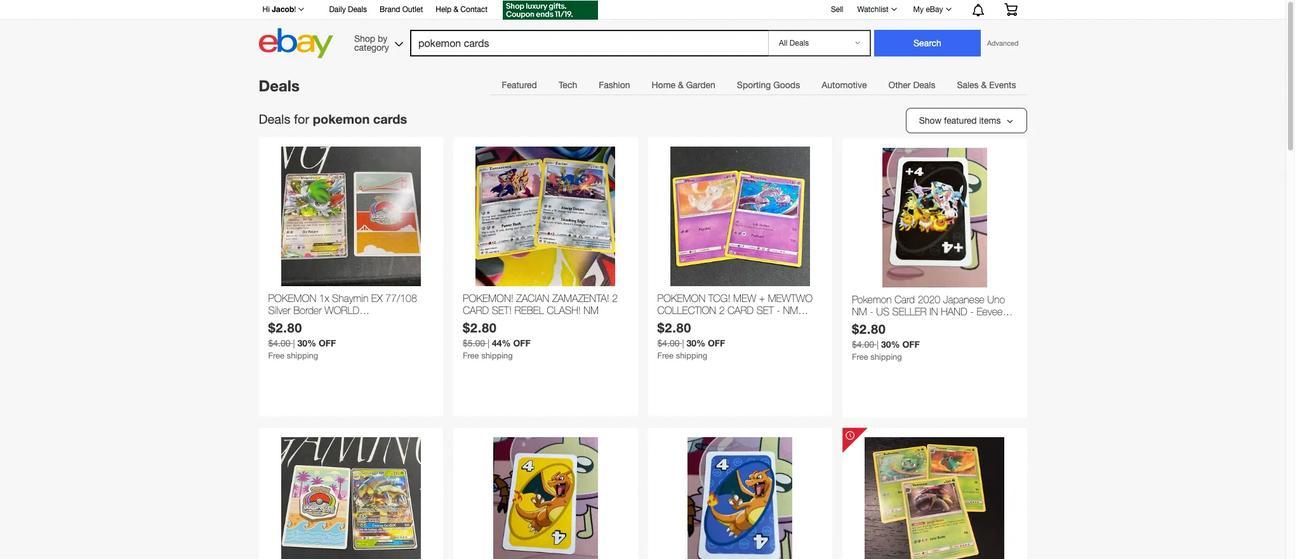 Task type: describe. For each thing, give the bounding box(es) containing it.
championships
[[268, 317, 346, 329]]

77/108
[[385, 293, 417, 304]]

your shopping cart image
[[1004, 3, 1018, 16]]

free inside pokemon! zacian zamazenta! 2 card set! rebel clash! nm $2.80 $5.00 | 44% off free shipping
[[463, 351, 479, 361]]

cards
[[657, 317, 690, 329]]

uno
[[988, 294, 1005, 305]]

sales & events
[[957, 80, 1016, 90]]

by
[[378, 33, 388, 43]]

sporting goods
[[737, 80, 800, 90]]

pokemon
[[852, 294, 892, 305]]

pokemon 1x shaymin ex 77/108 silver border world championships card nm link
[[268, 293, 434, 329]]

tab list containing featured
[[491, 72, 1027, 98]]

pokemon card 2020 japanese uno nm - us seller in hand - eevee eeveelutions link
[[852, 294, 1018, 330]]

border
[[294, 305, 322, 316]]

eevee
[[977, 306, 1003, 318]]

pokemon
[[313, 111, 370, 126]]

us
[[876, 306, 890, 318]]

my ebay
[[913, 5, 943, 14]]

pokemon!
[[463, 293, 514, 304]]

featured link
[[491, 72, 548, 98]]

2 inside pokemon! zacian zamazenta! 2 card set! rebel clash! nm $2.80 $5.00 | 44% off free shipping
[[612, 293, 618, 304]]

brand outlet link
[[380, 3, 423, 17]]

category
[[354, 42, 389, 52]]

$4.00 for pokemon 1x shaymin ex 77/108 silver border world championships card nm
[[268, 339, 291, 349]]

rebel
[[515, 305, 544, 316]]

menu bar containing featured
[[491, 72, 1027, 98]]

pokemon tcg! mew + mewtwo collection 2 card set - nm cards
[[657, 293, 813, 329]]

clash!
[[547, 305, 581, 316]]

featured
[[502, 80, 537, 90]]

hand
[[941, 306, 968, 318]]

home
[[652, 80, 676, 90]]

$2.80 for pokemon 1x shaymin ex 77/108 silver border world championships card nm
[[268, 320, 302, 335]]

off for silver
[[319, 338, 336, 349]]

card inside pokemon! zacian zamazenta! 2 card set! rebel clash! nm $2.80 $5.00 | 44% off free shipping
[[463, 305, 489, 316]]

hi jacob !
[[263, 4, 296, 14]]

hi
[[263, 5, 270, 14]]

home & garden
[[652, 80, 716, 90]]

get the coupon image
[[503, 1, 598, 20]]

& for events
[[981, 80, 987, 90]]

deals inside daily deals link
[[348, 5, 367, 14]]

brand
[[380, 5, 400, 14]]

$5.00
[[463, 339, 485, 349]]

seller
[[892, 306, 927, 318]]

tcg!
[[708, 293, 731, 304]]

2 inside 'pokemon tcg! mew + mewtwo collection 2 card set - nm cards'
[[719, 305, 725, 316]]

events
[[989, 80, 1016, 90]]

other
[[889, 80, 911, 90]]

off for nm
[[903, 339, 920, 350]]

deals inside deals for pokemon cards
[[259, 112, 290, 126]]

watchlist
[[857, 5, 889, 14]]

advanced link
[[981, 30, 1025, 56]]

44%
[[492, 338, 511, 349]]

home & garden link
[[641, 72, 726, 98]]

| inside pokemon! zacian zamazenta! 2 card set! rebel clash! nm $2.80 $5.00 | 44% off free shipping
[[488, 339, 490, 349]]

pokemon for collection
[[657, 293, 706, 304]]

zamazenta!
[[552, 293, 609, 304]]

goods
[[773, 80, 800, 90]]

shaymin
[[332, 293, 368, 304]]

help & contact link
[[436, 3, 488, 17]]

pokemon 1x shaymin ex 77/108 silver border world championships card nm
[[268, 293, 417, 329]]

+
[[759, 293, 765, 304]]

mewtwo
[[768, 293, 813, 304]]

set
[[757, 305, 774, 316]]

pokemon! zacian zamazenta! 2 card set! rebel clash! nm link
[[463, 293, 628, 320]]

show featured items button
[[906, 108, 1027, 133]]

pokemon for silver
[[268, 293, 316, 304]]

daily deals
[[329, 5, 367, 14]]

daily deals link
[[329, 3, 367, 17]]

deals for pokemon cards
[[259, 111, 407, 126]]

| for pokemon card 2020 japanese uno nm - us seller in hand - eevee eeveelutions
[[877, 340, 879, 350]]

nm inside pokemon! zacian zamazenta! 2 card set! rebel clash! nm $2.80 $5.00 | 44% off free shipping
[[584, 305, 599, 316]]

1x
[[319, 293, 329, 304]]

off inside pokemon! zacian zamazenta! 2 card set! rebel clash! nm $2.80 $5.00 | 44% off free shipping
[[513, 338, 531, 349]]

help
[[436, 5, 452, 14]]

30% for 2
[[687, 338, 705, 349]]

daily
[[329, 5, 346, 14]]

nm inside the pokemon card 2020 japanese uno nm - us seller in hand - eevee eeveelutions
[[852, 306, 867, 318]]

1 horizontal spatial -
[[870, 306, 874, 318]]

pokemon card 2020 japanese uno nm - us seller in hand - eevee eeveelutions
[[852, 294, 1005, 330]]

free for pokemon tcg! mew + mewtwo collection 2 card set - nm cards
[[657, 351, 674, 361]]

| for pokemon 1x shaymin ex 77/108 silver border world championships card nm
[[293, 339, 295, 349]]

zacian
[[516, 293, 550, 304]]

cards
[[373, 111, 407, 126]]

show
[[919, 116, 942, 126]]

$2.80 $4.00 | 30% off free shipping for -
[[852, 321, 920, 362]]

nm inside the pokemon 1x shaymin ex 77/108 silver border world championships card nm
[[378, 317, 393, 329]]

deals link
[[259, 77, 300, 95]]



Task type: locate. For each thing, give the bounding box(es) containing it.
shipping inside pokemon! zacian zamazenta! 2 card set! rebel clash! nm $2.80 $5.00 | 44% off free shipping
[[481, 351, 513, 361]]

shipping
[[287, 351, 318, 361], [481, 351, 513, 361], [676, 351, 707, 361], [871, 353, 902, 362]]

$4.00 for pokemon tcg! mew + mewtwo collection 2 card set - nm cards
[[657, 339, 680, 349]]

1 horizontal spatial 2
[[719, 305, 725, 316]]

& for garden
[[678, 80, 684, 90]]

account navigation
[[256, 0, 1027, 22]]

$2.80 $4.00 | 30% off free shipping down collection
[[657, 320, 725, 361]]

$2.80
[[268, 320, 302, 335], [463, 320, 497, 335], [657, 320, 691, 335], [852, 321, 886, 337]]

featured
[[944, 116, 977, 126]]

1 horizontal spatial pokemon
[[657, 293, 706, 304]]

2 horizontal spatial &
[[981, 80, 987, 90]]

- left us at bottom
[[870, 306, 874, 318]]

| for pokemon tcg! mew + mewtwo collection 2 card set - nm cards
[[682, 339, 684, 349]]

deals left the 'for'
[[259, 112, 290, 126]]

1 horizontal spatial $2.80 $4.00 | 30% off free shipping
[[657, 320, 725, 361]]

$2.80 down collection
[[657, 320, 691, 335]]

$2.80 down "silver"
[[268, 320, 302, 335]]

brand outlet
[[380, 5, 423, 14]]

0 horizontal spatial -
[[777, 305, 780, 316]]

off
[[319, 338, 336, 349], [513, 338, 531, 349], [708, 338, 725, 349], [903, 339, 920, 350]]

pokemon tcg! mew + mewtwo collection 2 card set - nm cards link
[[657, 293, 823, 329]]

automotive
[[822, 80, 867, 90]]

0 horizontal spatial $4.00
[[268, 339, 291, 349]]

nm down ex
[[378, 317, 393, 329]]

shipping down championships
[[287, 351, 318, 361]]

advanced
[[987, 39, 1019, 47]]

$2.80 for pokemon tcg! mew + mewtwo collection 2 card set - nm cards
[[657, 320, 691, 335]]

30% for border
[[297, 338, 316, 349]]

| left 44%
[[488, 339, 490, 349]]

nm inside 'pokemon tcg! mew + mewtwo collection 2 card set - nm cards'
[[783, 305, 798, 316]]

free down championships
[[268, 351, 284, 361]]

free down $5.00
[[463, 351, 479, 361]]

card
[[463, 305, 489, 316], [728, 305, 754, 316], [349, 317, 375, 329]]

$4.00 for pokemon card 2020 japanese uno nm - us seller in hand - eevee eeveelutions
[[852, 340, 874, 350]]

- down japanese in the right bottom of the page
[[970, 306, 974, 318]]

shipping down cards
[[676, 351, 707, 361]]

card inside the pokemon 1x shaymin ex 77/108 silver border world championships card nm
[[349, 317, 375, 329]]

0 horizontal spatial &
[[454, 5, 458, 14]]

garden
[[686, 80, 716, 90]]

world
[[325, 305, 359, 316]]

card down mew
[[728, 305, 754, 316]]

help & contact
[[436, 5, 488, 14]]

1 pokemon from the left
[[268, 293, 316, 304]]

2
[[612, 293, 618, 304], [719, 305, 725, 316]]

tech link
[[548, 72, 588, 98]]

& inside account navigation
[[454, 5, 458, 14]]

off down seller at the right bottom of the page
[[903, 339, 920, 350]]

pokemon! zacian zamazenta! 2 card set! rebel clash! nm $2.80 $5.00 | 44% off free shipping
[[463, 293, 618, 361]]

other deals link
[[878, 72, 946, 98]]

$2.80 $4.00 | 30% off free shipping for border
[[268, 320, 336, 361]]

off down championships
[[319, 338, 336, 349]]

pokemon inside 'pokemon tcg! mew + mewtwo collection 2 card set - nm cards'
[[657, 293, 706, 304]]

free for pokemon card 2020 japanese uno nm - us seller in hand - eevee eeveelutions
[[852, 353, 868, 362]]

2 horizontal spatial -
[[970, 306, 974, 318]]

$2.80 for pokemon card 2020 japanese uno nm - us seller in hand - eevee eeveelutions
[[852, 321, 886, 337]]

shipping for pokemon 1x shaymin ex 77/108 silver border world championships card nm
[[287, 351, 318, 361]]

& for contact
[[454, 5, 458, 14]]

silver
[[268, 305, 291, 316]]

$4.00 down eeveelutions
[[852, 340, 874, 350]]

collection
[[657, 305, 716, 316]]

my
[[913, 5, 924, 14]]

tech
[[559, 80, 577, 90]]

2 horizontal spatial card
[[728, 305, 754, 316]]

fashion link
[[588, 72, 641, 98]]

for
[[294, 112, 309, 126]]

pokemon up "silver"
[[268, 293, 316, 304]]

2020
[[918, 294, 941, 305]]

2 horizontal spatial $2.80 $4.00 | 30% off free shipping
[[852, 321, 920, 362]]

& right sales
[[981, 80, 987, 90]]

shop
[[354, 33, 375, 43]]

30% down eeveelutions
[[881, 339, 900, 350]]

off right 44%
[[513, 338, 531, 349]]

2 horizontal spatial $4.00
[[852, 340, 874, 350]]

shipping down eeveelutions
[[871, 353, 902, 362]]

| down eeveelutions
[[877, 340, 879, 350]]

2 right the "zamazenta!"
[[612, 293, 618, 304]]

None submit
[[874, 30, 981, 57]]

| down cards
[[682, 339, 684, 349]]

sporting goods link
[[726, 72, 811, 98]]

$4.00 down "silver"
[[268, 339, 291, 349]]

deals right daily
[[348, 5, 367, 14]]

0 horizontal spatial $2.80 $4.00 | 30% off free shipping
[[268, 320, 336, 361]]

$2.80 up $5.00
[[463, 320, 497, 335]]

off down 'pokemon tcg! mew + mewtwo collection 2 card set - nm cards'
[[708, 338, 725, 349]]

0 horizontal spatial 30%
[[297, 338, 316, 349]]

$2.80 inside pokemon! zacian zamazenta! 2 card set! rebel clash! nm $2.80 $5.00 | 44% off free shipping
[[463, 320, 497, 335]]

card inside 'pokemon tcg! mew + mewtwo collection 2 card set - nm cards'
[[728, 305, 754, 316]]

- right set
[[777, 305, 780, 316]]

sell link
[[825, 5, 849, 14]]

&
[[454, 5, 458, 14], [678, 80, 684, 90], [981, 80, 987, 90]]

sales
[[957, 80, 979, 90]]

shop by category
[[354, 33, 389, 52]]

| down championships
[[293, 339, 295, 349]]

free
[[268, 351, 284, 361], [463, 351, 479, 361], [657, 351, 674, 361], [852, 353, 868, 362]]

set!
[[492, 305, 512, 316]]

nm
[[584, 305, 599, 316], [783, 305, 798, 316], [852, 306, 867, 318], [378, 317, 393, 329]]

$2.80 $4.00 | 30% off free shipping down border
[[268, 320, 336, 361]]

deals inside other deals link
[[913, 80, 936, 90]]

& right help
[[454, 5, 458, 14]]

deals right other
[[913, 80, 936, 90]]

sell
[[831, 5, 844, 14]]

jacob
[[272, 4, 294, 14]]

sporting
[[737, 80, 771, 90]]

free down cards
[[657, 351, 674, 361]]

|
[[293, 339, 295, 349], [488, 339, 490, 349], [682, 339, 684, 349], [877, 340, 879, 350]]

30%
[[297, 338, 316, 349], [687, 338, 705, 349], [881, 339, 900, 350]]

& right home
[[678, 80, 684, 90]]

card down world
[[349, 317, 375, 329]]

$2.80 down us at bottom
[[852, 321, 886, 337]]

card down pokemon!
[[463, 305, 489, 316]]

1 horizontal spatial 30%
[[687, 338, 705, 349]]

watchlist link
[[850, 2, 903, 17]]

nm down mewtwo
[[783, 305, 798, 316]]

other deals
[[889, 80, 936, 90]]

0 horizontal spatial card
[[349, 317, 375, 329]]

mew
[[733, 293, 756, 304]]

off for collection
[[708, 338, 725, 349]]

free for pokemon 1x shaymin ex 77/108 silver border world championships card nm
[[268, 351, 284, 361]]

items
[[979, 116, 1001, 126]]

$4.00
[[268, 339, 291, 349], [657, 339, 680, 349], [852, 340, 874, 350]]

contact
[[461, 5, 488, 14]]

shipping for pokemon tcg! mew + mewtwo collection 2 card set - nm cards
[[676, 351, 707, 361]]

2 pokemon from the left
[[657, 293, 706, 304]]

30% down championships
[[297, 338, 316, 349]]

shop by category banner
[[256, 0, 1027, 62]]

show featured items
[[919, 116, 1001, 126]]

japanese
[[943, 294, 985, 305]]

30% down cards
[[687, 338, 705, 349]]

pokemon
[[268, 293, 316, 304], [657, 293, 706, 304]]

Search for anything text field
[[412, 31, 766, 55]]

2 horizontal spatial 30%
[[881, 339, 900, 350]]

$2.80 $4.00 | 30% off free shipping for 2
[[657, 320, 725, 361]]

-
[[777, 305, 780, 316], [870, 306, 874, 318], [970, 306, 974, 318]]

$2.80 $4.00 | 30% off free shipping down us at bottom
[[852, 321, 920, 362]]

1 horizontal spatial card
[[463, 305, 489, 316]]

card
[[895, 294, 915, 305]]

shipping for pokemon card 2020 japanese uno nm - us seller in hand - eevee eeveelutions
[[871, 353, 902, 362]]

0 horizontal spatial 2
[[612, 293, 618, 304]]

ebay
[[926, 5, 943, 14]]

ex
[[371, 293, 383, 304]]

tab list
[[491, 72, 1027, 98]]

shipping down 44%
[[481, 351, 513, 361]]

none submit inside shop by category banner
[[874, 30, 981, 57]]

shop by category button
[[349, 28, 406, 56]]

deals up the 'for'
[[259, 77, 300, 95]]

$4.00 down cards
[[657, 339, 680, 349]]

1 horizontal spatial $4.00
[[657, 339, 680, 349]]

2 down tcg!
[[719, 305, 725, 316]]

0 horizontal spatial pokemon
[[268, 293, 316, 304]]

sales & events link
[[946, 72, 1027, 98]]

automotive link
[[811, 72, 878, 98]]

fashion
[[599, 80, 630, 90]]

free down eeveelutions
[[852, 353, 868, 362]]

menu bar
[[491, 72, 1027, 98]]

30% for -
[[881, 339, 900, 350]]

1 vertical spatial 2
[[719, 305, 725, 316]]

my ebay link
[[906, 2, 957, 17]]

outlet
[[402, 5, 423, 14]]

nm down the "zamazenta!"
[[584, 305, 599, 316]]

0 vertical spatial 2
[[612, 293, 618, 304]]

pokemon up collection
[[657, 293, 706, 304]]

- inside 'pokemon tcg! mew + mewtwo collection 2 card set - nm cards'
[[777, 305, 780, 316]]

eeveelutions
[[852, 318, 905, 330]]

pokemon inside the pokemon 1x shaymin ex 77/108 silver border world championships card nm
[[268, 293, 316, 304]]

1 horizontal spatial &
[[678, 80, 684, 90]]

nm down the pokemon
[[852, 306, 867, 318]]

!
[[294, 5, 296, 14]]



Task type: vqa. For each thing, say whether or not it's contained in the screenshot.


